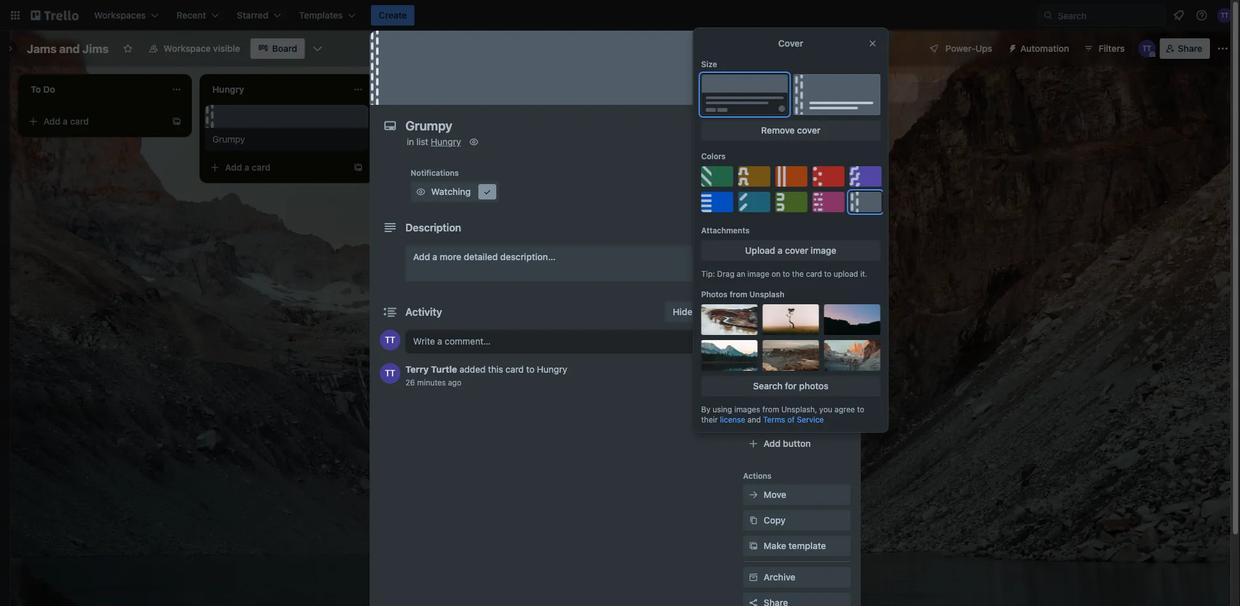 Task type: describe. For each thing, give the bounding box(es) containing it.
dates
[[764, 258, 789, 269]]

share
[[1179, 43, 1203, 54]]

photos
[[800, 381, 829, 392]]

to inside terry turtle added this card to hungry 26 minutes ago
[[527, 364, 535, 375]]

the
[[793, 269, 804, 278]]

their
[[702, 415, 718, 424]]

details
[[695, 307, 724, 317]]

1 horizontal spatial ups
[[813, 361, 830, 371]]

search image
[[1044, 10, 1054, 20]]

good
[[800, 413, 822, 424]]

2 vertical spatial terry turtle (terryturtle) image
[[380, 363, 401, 384]]

2 horizontal spatial add a card button
[[387, 111, 530, 132]]

add power-ups
[[764, 361, 830, 371]]

sm image right hungry link
[[468, 136, 481, 148]]

add another list
[[768, 83, 835, 93]]

workspace visible
[[164, 43, 240, 54]]

more
[[440, 252, 462, 262]]

custom fields
[[764, 309, 824, 320]]

26
[[406, 378, 415, 387]]

primary element
[[0, 0, 1241, 31]]

terry
[[406, 364, 429, 375]]

dates button
[[744, 253, 851, 274]]

on
[[772, 269, 781, 278]]

of
[[788, 415, 795, 424]]

as
[[788, 413, 797, 424]]

sm image for move
[[747, 489, 760, 502]]

sm image for members
[[747, 180, 760, 193]]

move
[[764, 490, 787, 500]]

it.
[[861, 269, 868, 278]]

0 notifications image
[[1172, 8, 1187, 23]]

terry turtle (terryturtle) image inside primary element
[[1218, 8, 1233, 23]]

unsplash
[[750, 290, 785, 299]]

customize views image
[[311, 42, 324, 55]]

cover link
[[803, 77, 854, 97]]

card inside terry turtle added this card to hungry 26 minutes ago
[[506, 364, 524, 375]]

detailed
[[464, 252, 498, 262]]

0 horizontal spatial from
[[730, 290, 748, 299]]

to up members
[[761, 163, 768, 172]]

create from template… image
[[717, 116, 727, 127]]

Board name text field
[[20, 38, 115, 59]]

license link
[[720, 415, 746, 424]]

1 horizontal spatial terry turtle (terryturtle) image
[[1139, 40, 1157, 58]]

jims
[[82, 42, 109, 55]]

photos from unsplash
[[702, 290, 785, 299]]

using
[[713, 405, 733, 414]]

move link
[[744, 485, 851, 506]]

add a card for right add a card button
[[407, 116, 452, 127]]

share button
[[1161, 38, 1211, 59]]

switch to… image
[[9, 9, 22, 22]]

26 minutes ago link
[[406, 378, 462, 387]]

actions
[[744, 472, 772, 481]]

attachment button
[[744, 279, 851, 299]]

grumpy link
[[212, 133, 361, 146]]

power- inside button
[[946, 43, 976, 54]]

in list hungry
[[407, 137, 461, 147]]

by using images from unsplash, you agree to their
[[702, 405, 865, 424]]

show menu image
[[1217, 42, 1230, 55]]

add a card button for create from template… icon to the left
[[23, 111, 166, 132]]

notifications
[[411, 168, 459, 177]]

sm image for archive
[[747, 571, 760, 584]]

search for photos
[[754, 381, 829, 392]]

a inside button
[[778, 245, 783, 256]]

list inside add another list button
[[822, 83, 835, 93]]

add a card for add a card button for the bottommost create from template… icon
[[225, 162, 271, 173]]

mark
[[764, 413, 785, 424]]

create
[[379, 10, 407, 20]]

hide
[[673, 307, 693, 317]]

workspace visible button
[[141, 38, 248, 59]]

another
[[787, 83, 820, 93]]

upload a cover image
[[746, 245, 837, 256]]

jams and jims
[[27, 42, 109, 55]]

and for license
[[748, 415, 761, 424]]

sm image for automation
[[1003, 38, 1021, 56]]

filters
[[1099, 43, 1125, 54]]

members link
[[744, 177, 851, 197]]

hide details link
[[666, 302, 732, 323]]

fields
[[799, 309, 824, 320]]

from inside the 'by using images from unsplash, you agree to their'
[[763, 405, 780, 414]]

upload a cover image button
[[702, 241, 881, 261]]

to right on
[[783, 269, 790, 278]]

turtle
[[431, 364, 457, 375]]

archive
[[764, 572, 796, 583]]

hide details
[[673, 307, 724, 317]]

add button button
[[744, 434, 851, 454]]

mark as good idea button
[[744, 408, 851, 429]]

board link
[[251, 38, 305, 59]]

cover inside button
[[785, 245, 809, 256]]

sm image for make template
[[747, 540, 760, 553]]

0 horizontal spatial list
[[417, 137, 429, 147]]

copy
[[764, 515, 786, 526]]

sm image inside watching 'button'
[[481, 186, 494, 198]]

add inside button
[[764, 439, 781, 449]]

search
[[754, 381, 783, 392]]

by
[[702, 405, 711, 414]]

agree
[[835, 405, 856, 414]]

to left upload
[[825, 269, 832, 278]]

attachment
[[764, 284, 814, 294]]

template
[[789, 541, 827, 552]]

size
[[702, 60, 718, 68]]

license and terms of service
[[720, 415, 824, 424]]

watching
[[431, 187, 471, 197]]

checklist
[[764, 233, 803, 243]]

sm image for labels
[[747, 206, 760, 219]]

add a card button for the bottommost create from template… icon
[[205, 157, 348, 178]]

to inside the 'by using images from unsplash, you agree to their'
[[858, 405, 865, 414]]

Write a comment text field
[[406, 330, 733, 353]]

image for an
[[748, 269, 770, 278]]



Task type: locate. For each thing, give the bounding box(es) containing it.
0 vertical spatial hungry
[[431, 137, 461, 147]]

2 horizontal spatial ups
[[976, 43, 993, 54]]

sm image left 'labels'
[[747, 206, 760, 219]]

0 horizontal spatial ups
[[770, 342, 785, 351]]

1 horizontal spatial list
[[822, 83, 835, 93]]

add a card button
[[23, 111, 166, 132], [387, 111, 530, 132], [205, 157, 348, 178]]

and for jams
[[59, 42, 80, 55]]

sm image left copy
[[747, 515, 760, 527]]

automation button
[[1003, 38, 1077, 59]]

1 vertical spatial power-ups
[[744, 342, 785, 351]]

sm image inside cover link
[[807, 81, 819, 93]]

custom fields button
[[744, 308, 851, 321]]

add a card
[[44, 116, 89, 127], [407, 116, 452, 127], [225, 162, 271, 173]]

sm image inside watching 'button'
[[415, 186, 427, 198]]

custom
[[764, 309, 797, 320]]

ups inside button
[[976, 43, 993, 54]]

description
[[406, 222, 462, 234]]

terry turtle (terryturtle) image
[[380, 330, 401, 351]]

0 vertical spatial image
[[811, 245, 837, 256]]

1 vertical spatial ups
[[770, 342, 785, 351]]

0 horizontal spatial automation
[[744, 394, 787, 403]]

sm image for copy
[[747, 515, 760, 527]]

None text field
[[399, 114, 822, 137]]

to right this at the left bottom
[[527, 364, 535, 375]]

1 vertical spatial list
[[417, 137, 429, 147]]

0 vertical spatial and
[[59, 42, 80, 55]]

from
[[730, 290, 748, 299], [763, 405, 780, 414]]

images
[[735, 405, 761, 414]]

ago
[[448, 378, 462, 387]]

in
[[407, 137, 414, 147]]

power-ups button
[[920, 38, 1001, 59]]

sm image up remove cover
[[807, 81, 819, 93]]

sm image right power-ups button
[[1003, 38, 1021, 56]]

1 vertical spatial cover
[[785, 245, 809, 256]]

added
[[460, 364, 486, 375]]

1 horizontal spatial hungry
[[537, 364, 568, 375]]

0 vertical spatial from
[[730, 290, 748, 299]]

0 horizontal spatial terry turtle (terryturtle) image
[[380, 363, 401, 384]]

terry turtle added this card to hungry 26 minutes ago
[[406, 364, 568, 387]]

ups up the photos
[[813, 361, 830, 371]]

ups left automation button
[[976, 43, 993, 54]]

list right another
[[822, 83, 835, 93]]

drag
[[718, 269, 735, 278]]

sm image inside checklist link
[[747, 232, 760, 244]]

open information menu image
[[1196, 9, 1209, 22]]

0 vertical spatial list
[[822, 83, 835, 93]]

members
[[764, 181, 804, 192]]

add power-ups link
[[744, 356, 851, 376]]

to right agree
[[858, 405, 865, 414]]

hungry up notifications
[[431, 137, 461, 147]]

0 vertical spatial cover
[[779, 38, 804, 49]]

watching button
[[411, 182, 499, 202]]

and inside board name text box
[[59, 42, 80, 55]]

0 horizontal spatial hungry
[[431, 137, 461, 147]]

sm image down 'actions'
[[747, 489, 760, 502]]

0 horizontal spatial cover
[[779, 38, 804, 49]]

attachments
[[702, 226, 750, 235]]

terms
[[764, 415, 786, 424]]

1 horizontal spatial add a card
[[225, 162, 271, 173]]

1 horizontal spatial add a card button
[[205, 157, 348, 178]]

1 horizontal spatial power-
[[783, 361, 813, 371]]

star or unstar board image
[[123, 44, 133, 54]]

power-ups inside power-ups button
[[946, 43, 993, 54]]

1 horizontal spatial from
[[763, 405, 780, 414]]

card
[[70, 116, 89, 127], [434, 116, 452, 127], [252, 162, 271, 173], [770, 163, 787, 172], [806, 269, 823, 278], [506, 364, 524, 375]]

2 horizontal spatial power-
[[946, 43, 976, 54]]

image for cover
[[811, 245, 837, 256]]

1 horizontal spatial and
[[748, 415, 761, 424]]

terry turtle (terryturtle) image right filters
[[1139, 40, 1157, 58]]

labels link
[[744, 202, 851, 223]]

sm image inside copy link
[[747, 515, 760, 527]]

checklist link
[[744, 228, 851, 248]]

cover up add another list
[[779, 38, 804, 49]]

minutes
[[417, 378, 446, 387]]

you
[[820, 405, 833, 414]]

remove cover
[[762, 125, 821, 136]]

photos
[[702, 290, 728, 299]]

2 horizontal spatial add a card
[[407, 116, 452, 127]]

add a more detailed description… link
[[406, 246, 733, 282]]

sm image inside move link
[[747, 489, 760, 502]]

mark as good idea
[[764, 413, 843, 424]]

automation
[[1021, 43, 1070, 54], [744, 394, 787, 403]]

workspace
[[164, 43, 211, 54]]

tip: drag an image on to the card to upload it.
[[702, 269, 868, 278]]

1 horizontal spatial cover
[[819, 82, 846, 92]]

1 vertical spatial power-
[[744, 342, 770, 351]]

and left jims
[[59, 42, 80, 55]]

and down images
[[748, 415, 761, 424]]

hungry link
[[431, 137, 461, 147]]

visible
[[213, 43, 240, 54]]

button
[[783, 439, 811, 449]]

from up license and terms of service at the bottom of page
[[763, 405, 780, 414]]

sm image inside labels link
[[747, 206, 760, 219]]

0 horizontal spatial create from template… image
[[172, 116, 182, 127]]

make
[[764, 541, 787, 552]]

1 vertical spatial hungry
[[537, 364, 568, 375]]

idea
[[825, 413, 843, 424]]

upload
[[746, 245, 776, 256]]

list
[[822, 83, 835, 93], [417, 137, 429, 147]]

create from template… image
[[172, 116, 182, 127], [353, 163, 363, 173]]

sm image right the watching
[[481, 186, 494, 198]]

automation inside button
[[1021, 43, 1070, 54]]

hungry
[[431, 137, 461, 147], [537, 364, 568, 375]]

create button
[[371, 5, 415, 26]]

0 horizontal spatial power-ups
[[744, 342, 785, 351]]

an
[[737, 269, 746, 278]]

add inside button
[[768, 83, 785, 93]]

cover down checklist
[[785, 245, 809, 256]]

jams
[[27, 42, 57, 55]]

cover up remove cover
[[819, 82, 846, 92]]

license
[[720, 415, 746, 424]]

0 horizontal spatial add a card
[[44, 116, 89, 127]]

sm image for checklist
[[747, 232, 760, 244]]

1 vertical spatial create from template… image
[[353, 163, 363, 173]]

0 horizontal spatial add a card button
[[23, 111, 166, 132]]

1 horizontal spatial power-ups
[[946, 43, 993, 54]]

power-ups
[[946, 43, 993, 54], [744, 342, 785, 351]]

image up upload
[[811, 245, 837, 256]]

sm image for watching
[[415, 186, 427, 198]]

filters button
[[1080, 38, 1129, 59]]

sm image left make
[[747, 540, 760, 553]]

sm image inside automation button
[[1003, 38, 1021, 56]]

add a more detailed description…
[[413, 252, 556, 262]]

from down an
[[730, 290, 748, 299]]

1 vertical spatial automation
[[744, 394, 787, 403]]

cover right remove
[[798, 125, 821, 136]]

hungry inside terry turtle added this card to hungry 26 minutes ago
[[537, 364, 568, 375]]

2 vertical spatial ups
[[813, 361, 830, 371]]

0 horizontal spatial power-
[[744, 342, 770, 351]]

0 horizontal spatial and
[[59, 42, 80, 55]]

0 vertical spatial power-
[[946, 43, 976, 54]]

image
[[811, 245, 837, 256], [748, 269, 770, 278]]

description…
[[501, 252, 556, 262]]

make template link
[[744, 536, 851, 557]]

0 vertical spatial create from template… image
[[172, 116, 182, 127]]

sm image down add to card
[[747, 180, 760, 193]]

ups up add power-ups
[[770, 342, 785, 351]]

1 vertical spatial and
[[748, 415, 761, 424]]

1 vertical spatial terry turtle (terryturtle) image
[[1139, 40, 1157, 58]]

upload
[[834, 269, 859, 278]]

add button
[[764, 439, 811, 449]]

0 vertical spatial power-ups
[[946, 43, 993, 54]]

sm image up the upload
[[747, 232, 760, 244]]

terry turtle (terryturtle) image left 26
[[380, 363, 401, 384]]

sm image inside archive link
[[747, 571, 760, 584]]

copy link
[[744, 511, 851, 531]]

and
[[59, 42, 80, 55], [748, 415, 761, 424]]

1 horizontal spatial automation
[[1021, 43, 1070, 54]]

image inside button
[[811, 245, 837, 256]]

sm image
[[747, 180, 760, 193], [481, 186, 494, 198], [747, 206, 760, 219], [747, 489, 760, 502], [747, 515, 760, 527]]

make template
[[764, 541, 827, 552]]

image right an
[[748, 269, 770, 278]]

1 vertical spatial cover
[[819, 82, 846, 92]]

1 vertical spatial image
[[748, 269, 770, 278]]

terry turtle (terryturtle) image right "open information menu" icon on the top of page
[[1218, 8, 1233, 23]]

0 vertical spatial automation
[[1021, 43, 1070, 54]]

grumpy
[[212, 134, 245, 145]]

hungry down write a comment "text field"
[[537, 364, 568, 375]]

0 vertical spatial ups
[[976, 43, 993, 54]]

sm image inside "make template" link
[[747, 540, 760, 553]]

terry turtle (terryturtle) image
[[1218, 8, 1233, 23], [1139, 40, 1157, 58], [380, 363, 401, 384]]

for
[[785, 381, 797, 392]]

labels
[[764, 207, 792, 218]]

list right in
[[417, 137, 429, 147]]

service
[[797, 415, 824, 424]]

1 vertical spatial from
[[763, 405, 780, 414]]

add a card for add a card button related to create from template… icon to the left
[[44, 116, 89, 127]]

2 horizontal spatial terry turtle (terryturtle) image
[[1218, 8, 1233, 23]]

sm image
[[1003, 38, 1021, 56], [807, 81, 819, 93], [468, 136, 481, 148], [415, 186, 427, 198], [747, 232, 760, 244], [747, 540, 760, 553], [747, 571, 760, 584]]

Search field
[[1054, 6, 1166, 25]]

add
[[768, 83, 785, 93], [44, 116, 60, 127], [407, 116, 424, 127], [225, 162, 242, 173], [744, 163, 759, 172], [413, 252, 430, 262], [764, 361, 781, 371], [764, 439, 781, 449]]

sm image inside 'members' link
[[747, 180, 760, 193]]

power-
[[946, 43, 976, 54], [744, 342, 770, 351], [783, 361, 813, 371]]

automation down search
[[744, 394, 787, 403]]

board
[[272, 43, 297, 54]]

1 horizontal spatial image
[[811, 245, 837, 256]]

add to card
[[744, 163, 787, 172]]

0 vertical spatial cover
[[798, 125, 821, 136]]

sm image down notifications
[[415, 186, 427, 198]]

terms of service link
[[764, 415, 824, 424]]

0 horizontal spatial image
[[748, 269, 770, 278]]

activity
[[406, 306, 442, 318]]

0 vertical spatial terry turtle (terryturtle) image
[[1218, 8, 1233, 23]]

to
[[761, 163, 768, 172], [783, 269, 790, 278], [825, 269, 832, 278], [527, 364, 535, 375], [858, 405, 865, 414]]

tip:
[[702, 269, 715, 278]]

1 horizontal spatial create from template… image
[[353, 163, 363, 173]]

search for photos button
[[702, 376, 881, 397]]

2 vertical spatial power-
[[783, 361, 813, 371]]

cover inside button
[[798, 125, 821, 136]]

remove
[[762, 125, 795, 136]]

automation down search image
[[1021, 43, 1070, 54]]

sm image left archive
[[747, 571, 760, 584]]



Task type: vqa. For each thing, say whether or not it's contained in the screenshot.
the topmost STARRED ICON
no



